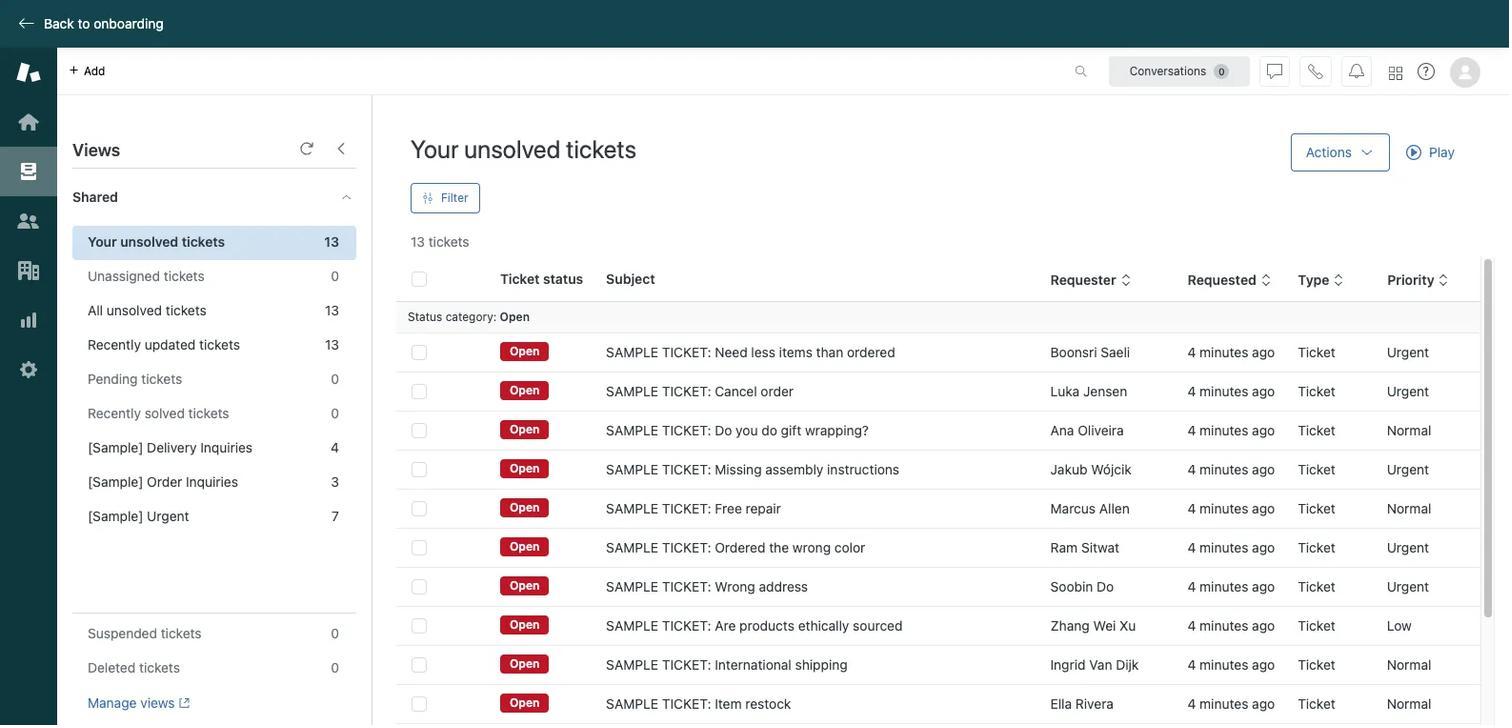 Task type: vqa. For each thing, say whether or not it's contained in the screenshot.
The "Unassigned"
yes



Task type: locate. For each thing, give the bounding box(es) containing it.
ago for marcus allen
[[1253, 500, 1275, 517]]

9 ago from the top
[[1253, 657, 1275, 673]]

low
[[1387, 618, 1412, 634]]

5 0 from the top
[[331, 660, 339, 676]]

shared button
[[57, 169, 321, 226]]

ticket: left cancel
[[662, 383, 711, 399]]

sample ticket: international shipping link
[[606, 656, 848, 675]]

sample ticket: missing assembly instructions link
[[606, 460, 900, 479]]

3 ticket: from the top
[[662, 422, 711, 438]]

ram
[[1051, 539, 1078, 556]]

normal for ella rivera
[[1387, 696, 1432, 712]]

ticket: left 'are' on the left bottom of the page
[[662, 618, 711, 634]]

1 vertical spatial your
[[88, 234, 117, 250]]

sample for sample ticket: cancel order
[[606, 383, 659, 399]]

luka jensen
[[1051, 383, 1128, 399]]

row containing sample ticket: need less items than ordered
[[396, 333, 1481, 372]]

1 row from the top
[[396, 333, 1481, 372]]

5 sample from the top
[[606, 500, 659, 517]]

minutes for jakub wójcik
[[1200, 461, 1249, 477]]

8 minutes from the top
[[1200, 618, 1249, 634]]

solved
[[145, 405, 185, 421]]

[sample] for [sample] order inquiries
[[88, 474, 143, 490]]

8 sample from the top
[[606, 618, 659, 634]]

1 recently from the top
[[88, 336, 141, 353]]

marcus
[[1051, 500, 1096, 517]]

ticket for ram sitwat
[[1298, 539, 1336, 556]]

8 ago from the top
[[1253, 618, 1275, 634]]

4 for ram sitwat
[[1188, 539, 1196, 556]]

cancel
[[715, 383, 757, 399]]

4 ago from the top
[[1253, 461, 1275, 477]]

updated
[[145, 336, 196, 353]]

1 ago from the top
[[1253, 344, 1275, 360]]

your unsolved tickets up filter
[[411, 134, 637, 163]]

2 [sample] from the top
[[88, 474, 143, 490]]

ticket: for free
[[662, 500, 711, 517]]

4 for zhang wei xu
[[1188, 618, 1196, 634]]

row containing sample ticket: free repair
[[396, 489, 1481, 528]]

4 minutes ago for marcus allen
[[1188, 500, 1275, 517]]

10 minutes from the top
[[1200, 696, 1249, 712]]

minutes
[[1200, 344, 1249, 360], [1200, 383, 1249, 399], [1200, 422, 1249, 438], [1200, 461, 1249, 477], [1200, 500, 1249, 517], [1200, 539, 1249, 556], [1200, 579, 1249, 595], [1200, 618, 1249, 634], [1200, 657, 1249, 673], [1200, 696, 1249, 712]]

ticket: down sample ticket: cancel order link
[[662, 422, 711, 438]]

requested button
[[1188, 272, 1272, 289]]

1 ticket: from the top
[[662, 344, 711, 360]]

6 row from the top
[[396, 528, 1481, 568]]

3 normal from the top
[[1387, 657, 1432, 673]]

2 minutes from the top
[[1200, 383, 1249, 399]]

color
[[835, 539, 866, 556]]

7 4 minutes ago from the top
[[1188, 579, 1275, 595]]

ago for ram sitwat
[[1253, 539, 1275, 556]]

10 4 minutes ago from the top
[[1188, 696, 1275, 712]]

unsolved up unassigned tickets
[[120, 234, 178, 250]]

ticket: left free
[[662, 500, 711, 517]]

1 [sample] from the top
[[88, 439, 143, 456]]

0 vertical spatial [sample]
[[88, 439, 143, 456]]

2 0 from the top
[[331, 371, 339, 387]]

normal for marcus allen
[[1387, 500, 1432, 517]]

ticket
[[500, 271, 540, 287], [1298, 344, 1336, 360], [1298, 383, 1336, 399], [1298, 422, 1336, 438], [1298, 461, 1336, 477], [1298, 500, 1336, 517], [1298, 539, 1336, 556], [1298, 579, 1336, 595], [1298, 618, 1336, 634], [1298, 657, 1336, 673], [1298, 696, 1336, 712]]

4 minutes from the top
[[1200, 461, 1249, 477]]

3 0 from the top
[[331, 405, 339, 421]]

open for sample ticket: item restock
[[510, 696, 540, 710]]

row containing sample ticket: are products ethically sourced
[[396, 607, 1481, 646]]

your up filter button
[[411, 134, 459, 163]]

pending
[[88, 371, 138, 387]]

ticket: left wrong
[[662, 579, 711, 595]]

row containing sample ticket: missing assembly instructions
[[396, 450, 1481, 489]]

back to onboarding
[[44, 15, 164, 31]]

van
[[1090, 657, 1113, 673]]

0 vertical spatial your unsolved tickets
[[411, 134, 637, 163]]

ticket: left item
[[662, 696, 711, 712]]

do left you
[[715, 422, 732, 438]]

views
[[140, 695, 175, 711]]

need
[[715, 344, 748, 360]]

2 sample from the top
[[606, 383, 659, 399]]

reporting image
[[16, 308, 41, 333]]

ago for boonsri saeli
[[1253, 344, 1275, 360]]

wrong
[[715, 579, 756, 595]]

sample ticket: free repair
[[606, 500, 781, 517]]

inquiries right order
[[186, 474, 238, 490]]

do right soobin
[[1097, 579, 1114, 595]]

conversations
[[1130, 63, 1207, 78]]

1 vertical spatial your unsolved tickets
[[88, 234, 225, 250]]

2 ticket: from the top
[[662, 383, 711, 399]]

4 for luka jensen
[[1188, 383, 1196, 399]]

category:
[[446, 310, 497, 324]]

7 sample from the top
[[606, 579, 659, 595]]

your unsolved tickets up unassigned tickets
[[88, 234, 225, 250]]

unsolved down 'unassigned'
[[107, 302, 162, 318]]

8 row from the top
[[396, 607, 1481, 646]]

to
[[78, 15, 90, 31]]

ago for ingrid van dijk
[[1253, 657, 1275, 673]]

sourced
[[853, 618, 903, 634]]

1 4 minutes ago from the top
[[1188, 344, 1275, 360]]

luka
[[1051, 383, 1080, 399]]

suspended tickets
[[88, 625, 202, 641]]

0 vertical spatial inquiries
[[200, 439, 253, 456]]

customers image
[[16, 209, 41, 234]]

inquiries right delivery
[[200, 439, 253, 456]]

1 vertical spatial recently
[[88, 405, 141, 421]]

requester button
[[1051, 272, 1132, 289]]

ticket for luka jensen
[[1298, 383, 1336, 399]]

ago
[[1253, 344, 1275, 360], [1253, 383, 1275, 399], [1253, 422, 1275, 438], [1253, 461, 1275, 477], [1253, 500, 1275, 517], [1253, 539, 1275, 556], [1253, 579, 1275, 595], [1253, 618, 1275, 634], [1253, 657, 1275, 673], [1253, 696, 1275, 712]]

unsolved
[[464, 134, 561, 163], [120, 234, 178, 250], [107, 302, 162, 318]]

shared heading
[[57, 169, 372, 226]]

shipping
[[795, 657, 848, 673]]

3 [sample] from the top
[[88, 508, 143, 524]]

0 for deleted tickets
[[331, 660, 339, 676]]

row containing sample ticket: item restock
[[396, 685, 1481, 724]]

9 minutes from the top
[[1200, 657, 1249, 673]]

wei
[[1094, 618, 1116, 634]]

[sample] delivery inquiries
[[88, 439, 253, 456]]

3 row from the top
[[396, 411, 1481, 450]]

all unsolved tickets
[[88, 302, 207, 318]]

urgent
[[1387, 344, 1430, 360], [1387, 383, 1430, 399], [1387, 461, 1430, 477], [147, 508, 189, 524], [1387, 539, 1430, 556], [1387, 579, 1430, 595]]

sample for sample ticket: ordered the wrong color
[[606, 539, 659, 556]]

8 4 minutes ago from the top
[[1188, 618, 1275, 634]]

sample ticket: need less items than ordered link
[[606, 343, 896, 362]]

zendesk products image
[[1390, 66, 1403, 80]]

5 minutes from the top
[[1200, 500, 1249, 517]]

4 minutes ago for jakub wójcik
[[1188, 461, 1275, 477]]

10 ago from the top
[[1253, 696, 1275, 712]]

back to onboarding link
[[0, 15, 173, 32]]

ticket for ella rivera
[[1298, 696, 1336, 712]]

0 vertical spatial unsolved
[[464, 134, 561, 163]]

ordered
[[847, 344, 896, 360]]

item
[[715, 696, 742, 712]]

4 for ingrid van dijk
[[1188, 657, 1196, 673]]

row
[[396, 333, 1481, 372], [396, 372, 1481, 411], [396, 411, 1481, 450], [396, 450, 1481, 489], [396, 489, 1481, 528], [396, 528, 1481, 568], [396, 568, 1481, 607], [396, 607, 1481, 646], [396, 646, 1481, 685], [396, 685, 1481, 724], [396, 724, 1481, 725]]

1 sample from the top
[[606, 344, 659, 360]]

type button
[[1298, 272, 1345, 289]]

13 for your unsolved tickets
[[324, 234, 339, 250]]

6 ago from the top
[[1253, 539, 1275, 556]]

your unsolved tickets
[[411, 134, 637, 163], [88, 234, 225, 250]]

[sample] up [sample] urgent
[[88, 474, 143, 490]]

ticket: for need
[[662, 344, 711, 360]]

open for sample ticket: cancel order
[[510, 383, 540, 398]]

ticket: up sample ticket: item restock
[[662, 657, 711, 673]]

2 normal from the top
[[1387, 500, 1432, 517]]

your up 'unassigned'
[[88, 234, 117, 250]]

saeli
[[1101, 344, 1131, 360]]

free
[[715, 500, 742, 517]]

3 minutes from the top
[[1200, 422, 1249, 438]]

9 4 minutes ago from the top
[[1188, 657, 1275, 673]]

2 4 minutes ago from the top
[[1188, 383, 1275, 399]]

4 4 minutes ago from the top
[[1188, 461, 1275, 477]]

0 horizontal spatial do
[[715, 422, 732, 438]]

4 sample from the top
[[606, 461, 659, 477]]

2 vertical spatial [sample]
[[88, 508, 143, 524]]

ticket: for do
[[662, 422, 711, 438]]

10 row from the top
[[396, 685, 1481, 724]]

1 minutes from the top
[[1200, 344, 1249, 360]]

sample for sample ticket: item restock
[[606, 696, 659, 712]]

9 ticket: from the top
[[662, 657, 711, 673]]

13 for recently updated tickets
[[325, 336, 339, 353]]

all
[[88, 302, 103, 318]]

ticket:
[[662, 344, 711, 360], [662, 383, 711, 399], [662, 422, 711, 438], [662, 461, 711, 477], [662, 500, 711, 517], [662, 539, 711, 556], [662, 579, 711, 595], [662, 618, 711, 634], [662, 657, 711, 673], [662, 696, 711, 712]]

1 vertical spatial [sample]
[[88, 474, 143, 490]]

open for sample ticket: need less items than ordered
[[510, 344, 540, 359]]

are
[[715, 618, 736, 634]]

5 4 minutes ago from the top
[[1188, 500, 1275, 517]]

ticket: for cancel
[[662, 383, 711, 399]]

6 ticket: from the top
[[662, 539, 711, 556]]

recently down pending
[[88, 405, 141, 421]]

7 ticket: from the top
[[662, 579, 711, 595]]

13
[[324, 234, 339, 250], [411, 234, 425, 250], [325, 302, 339, 318], [325, 336, 339, 353]]

sample for sample ticket: free repair
[[606, 500, 659, 517]]

10 sample from the top
[[606, 696, 659, 712]]

1 horizontal spatial do
[[1097, 579, 1114, 595]]

ticket status
[[500, 271, 583, 287]]

tickets
[[566, 134, 637, 163], [182, 234, 225, 250], [429, 234, 470, 250], [164, 268, 205, 284], [166, 302, 207, 318], [199, 336, 240, 353], [141, 371, 182, 387], [188, 405, 229, 421], [161, 625, 202, 641], [139, 660, 180, 676]]

sample ticket: wrong address
[[606, 579, 808, 595]]

ella rivera
[[1051, 696, 1114, 712]]

6 sample from the top
[[606, 539, 659, 556]]

organizations image
[[16, 258, 41, 283]]

4 row from the top
[[396, 450, 1481, 489]]

9 sample from the top
[[606, 657, 659, 673]]

ticket: down sample ticket: free repair link
[[662, 539, 711, 556]]

ram sitwat
[[1051, 539, 1120, 556]]

boonsri
[[1051, 344, 1098, 360]]

ticket: for item
[[662, 696, 711, 712]]

sample for sample ticket: wrong address
[[606, 579, 659, 595]]

recently up pending
[[88, 336, 141, 353]]

manage views link
[[88, 695, 190, 712]]

unsolved up filter
[[464, 134, 561, 163]]

9 row from the top
[[396, 646, 1481, 685]]

notifications image
[[1350, 63, 1365, 79]]

5 row from the top
[[396, 489, 1481, 528]]

4 0 from the top
[[331, 625, 339, 641]]

0 for pending tickets
[[331, 371, 339, 387]]

back
[[44, 15, 74, 31]]

7 row from the top
[[396, 568, 1481, 607]]

4
[[1188, 344, 1196, 360], [1188, 383, 1196, 399], [1188, 422, 1196, 438], [331, 439, 339, 456], [1188, 461, 1196, 477], [1188, 500, 1196, 517], [1188, 539, 1196, 556], [1188, 579, 1196, 595], [1188, 618, 1196, 634], [1188, 657, 1196, 673], [1188, 696, 1196, 712]]

order
[[147, 474, 182, 490]]

urgent for jakub wójcik
[[1387, 461, 1430, 477]]

filter
[[441, 191, 469, 205]]

0 horizontal spatial your unsolved tickets
[[88, 234, 225, 250]]

[sample] down "recently solved tickets"
[[88, 439, 143, 456]]

5 ticket: from the top
[[662, 500, 711, 517]]

8 ticket: from the top
[[662, 618, 711, 634]]

recently for recently updated tickets
[[88, 336, 141, 353]]

1 vertical spatial inquiries
[[186, 474, 238, 490]]

normal
[[1387, 422, 1432, 438], [1387, 500, 1432, 517], [1387, 657, 1432, 673], [1387, 696, 1432, 712]]

1 normal from the top
[[1387, 422, 1432, 438]]

1 vertical spatial unsolved
[[120, 234, 178, 250]]

status
[[408, 310, 442, 324]]

[sample]
[[88, 439, 143, 456], [88, 474, 143, 490], [88, 508, 143, 524]]

4 for boonsri saeli
[[1188, 344, 1196, 360]]

minutes for ingrid van dijk
[[1200, 657, 1249, 673]]

zendesk image
[[0, 723, 57, 725]]

2 row from the top
[[396, 372, 1481, 411]]

boonsri saeli
[[1051, 344, 1131, 360]]

4 minutes ago for ella rivera
[[1188, 696, 1275, 712]]

11 row from the top
[[396, 724, 1481, 725]]

0 vertical spatial recently
[[88, 336, 141, 353]]

[sample] order inquiries
[[88, 474, 238, 490]]

row containing sample ticket: wrong address
[[396, 568, 1481, 607]]

10 ticket: from the top
[[662, 696, 711, 712]]

row containing sample ticket: ordered the wrong color
[[396, 528, 1481, 568]]

2 ago from the top
[[1253, 383, 1275, 399]]

5 ago from the top
[[1253, 500, 1275, 517]]

6 4 minutes ago from the top
[[1188, 539, 1275, 556]]

sample ticket: need less items than ordered
[[606, 344, 896, 360]]

minutes for ella rivera
[[1200, 696, 1249, 712]]

(opens in a new tab) image
[[175, 698, 190, 709]]

type
[[1298, 272, 1330, 288]]

collapse views pane image
[[334, 141, 349, 156]]

ticket: up 'sample ticket: free repair'
[[662, 461, 711, 477]]

1 horizontal spatial your
[[411, 134, 459, 163]]

4 normal from the top
[[1387, 696, 1432, 712]]

0 vertical spatial do
[[715, 422, 732, 438]]

missing
[[715, 461, 762, 477]]

2 recently from the top
[[88, 405, 141, 421]]

ticket: for are
[[662, 618, 711, 634]]

[sample] down [sample] order inquiries
[[88, 508, 143, 524]]

4 ticket: from the top
[[662, 461, 711, 477]]

sample ticket: wrong address link
[[606, 578, 808, 597]]

ticket: up sample ticket: cancel order
[[662, 344, 711, 360]]

1 0 from the top
[[331, 268, 339, 284]]

4 minutes ago for zhang wei xu
[[1188, 618, 1275, 634]]

suspended
[[88, 625, 157, 641]]

3 sample from the top
[[606, 422, 659, 438]]

6 minutes from the top
[[1200, 539, 1249, 556]]

[sample] for [sample] delivery inquiries
[[88, 439, 143, 456]]

ago for ella rivera
[[1253, 696, 1275, 712]]



Task type: describe. For each thing, give the bounding box(es) containing it.
0 for suspended tickets
[[331, 625, 339, 641]]

refresh views pane image
[[299, 141, 315, 156]]

subject
[[606, 271, 655, 287]]

ticket: for international
[[662, 657, 711, 673]]

urgent for luka jensen
[[1387, 383, 1430, 399]]

jensen
[[1084, 383, 1128, 399]]

views image
[[16, 159, 41, 184]]

sample ticket: ordered the wrong color
[[606, 539, 866, 556]]

4 for marcus allen
[[1188, 500, 1196, 517]]

the
[[769, 539, 789, 556]]

international
[[715, 657, 792, 673]]

button displays agent's chat status as invisible. image
[[1268, 63, 1283, 79]]

0 for recently solved tickets
[[331, 405, 339, 421]]

recently for recently solved tickets
[[88, 405, 141, 421]]

sample ticket: free repair link
[[606, 499, 781, 518]]

urgent for boonsri saeli
[[1387, 344, 1430, 360]]

ticket: for missing
[[662, 461, 711, 477]]

actions
[[1306, 144, 1352, 160]]

rivera
[[1076, 696, 1114, 712]]

you
[[736, 422, 758, 438]]

admin image
[[16, 357, 41, 382]]

minutes for luka jensen
[[1200, 383, 1249, 399]]

ana
[[1051, 422, 1075, 438]]

sample for sample ticket: are products ethically sourced
[[606, 618, 659, 634]]

open for sample ticket: international shipping
[[510, 657, 540, 671]]

get started image
[[16, 110, 41, 134]]

products
[[740, 618, 795, 634]]

sample ticket: item restock link
[[606, 695, 791, 714]]

ago for luka jensen
[[1253, 383, 1275, 399]]

pending tickets
[[88, 371, 182, 387]]

0 horizontal spatial your
[[88, 234, 117, 250]]

sample for sample ticket: international shipping
[[606, 657, 659, 673]]

sample ticket: cancel order
[[606, 383, 794, 399]]

instructions
[[827, 461, 900, 477]]

minutes for ram sitwat
[[1200, 539, 1249, 556]]

4 minutes ago for ingrid van dijk
[[1188, 657, 1275, 673]]

get help image
[[1418, 63, 1435, 80]]

order
[[761, 383, 794, 399]]

7
[[332, 508, 339, 524]]

unassigned
[[88, 268, 160, 284]]

[sample] urgent
[[88, 508, 189, 524]]

delivery
[[147, 439, 197, 456]]

open for sample ticket: are products ethically sourced
[[510, 618, 540, 632]]

row containing sample ticket: international shipping
[[396, 646, 1481, 685]]

7 minutes from the top
[[1200, 579, 1249, 595]]

open for sample ticket: free repair
[[510, 501, 540, 515]]

ago for jakub wójcik
[[1253, 461, 1275, 477]]

row containing sample ticket: do you do gift wrapping?
[[396, 411, 1481, 450]]

marcus allen
[[1051, 500, 1130, 517]]

minutes for zhang wei xu
[[1200, 618, 1249, 634]]

minutes for boonsri saeli
[[1200, 344, 1249, 360]]

sample ticket: do you do gift wrapping?
[[606, 422, 869, 438]]

sample for sample ticket: do you do gift wrapping?
[[606, 422, 659, 438]]

conversations button
[[1109, 56, 1250, 86]]

requested
[[1188, 272, 1257, 288]]

ticket: for wrong
[[662, 579, 711, 595]]

[sample] for [sample] urgent
[[88, 508, 143, 524]]

inquiries for [sample] order inquiries
[[186, 474, 238, 490]]

sample ticket: international shipping
[[606, 657, 848, 673]]

actions button
[[1291, 133, 1391, 172]]

minutes for marcus allen
[[1200, 500, 1249, 517]]

zhang wei xu
[[1051, 618, 1136, 634]]

manage
[[88, 695, 137, 711]]

open for sample ticket: ordered the wrong color
[[510, 540, 540, 554]]

dijk
[[1116, 657, 1139, 673]]

row containing sample ticket: cancel order
[[396, 372, 1481, 411]]

unassigned tickets
[[88, 268, 205, 284]]

4 minutes ago for luka jensen
[[1188, 383, 1275, 399]]

sample ticket: are products ethically sourced link
[[606, 617, 903, 636]]

0 vertical spatial your
[[411, 134, 459, 163]]

ordered
[[715, 539, 766, 556]]

jakub wójcik
[[1051, 461, 1132, 477]]

ticket for boonsri saeli
[[1298, 344, 1336, 360]]

recently updated tickets
[[88, 336, 240, 353]]

4 minutes ago for boonsri saeli
[[1188, 344, 1275, 360]]

ticket for zhang wei xu
[[1298, 618, 1336, 634]]

sample for sample ticket: missing assembly instructions
[[606, 461, 659, 477]]

3 4 minutes ago from the top
[[1188, 422, 1275, 438]]

allen
[[1100, 500, 1130, 517]]

sitwat
[[1082, 539, 1120, 556]]

repair
[[746, 500, 781, 517]]

inquiries for [sample] delivery inquiries
[[200, 439, 253, 456]]

priority button
[[1387, 272, 1450, 289]]

ticket for ingrid van dijk
[[1298, 657, 1336, 673]]

less
[[751, 344, 776, 360]]

urgent for ram sitwat
[[1387, 539, 1430, 556]]

4 minutes ago for ram sitwat
[[1188, 539, 1275, 556]]

jakub
[[1051, 461, 1088, 477]]

views
[[72, 140, 120, 160]]

ticket: for ordered
[[662, 539, 711, 556]]

onboarding
[[94, 15, 164, 31]]

status
[[543, 271, 583, 287]]

4 for ella rivera
[[1188, 696, 1196, 712]]

ethically
[[798, 618, 850, 634]]

soobin do
[[1051, 579, 1114, 595]]

normal for ingrid van dijk
[[1387, 657, 1432, 673]]

wrong
[[793, 539, 831, 556]]

1 horizontal spatial your unsolved tickets
[[411, 134, 637, 163]]

ticket for jakub wójcik
[[1298, 461, 1336, 477]]

zendesk support image
[[16, 60, 41, 85]]

sample ticket: cancel order link
[[606, 382, 794, 401]]

address
[[759, 579, 808, 595]]

ella
[[1051, 696, 1072, 712]]

assembly
[[766, 461, 824, 477]]

2 vertical spatial unsolved
[[107, 302, 162, 318]]

ana oliveira
[[1051, 422, 1124, 438]]

xu
[[1120, 618, 1136, 634]]

do
[[762, 422, 778, 438]]

deleted tickets
[[88, 660, 180, 676]]

sample ticket: missing assembly instructions
[[606, 461, 900, 477]]

sample ticket: item restock
[[606, 696, 791, 712]]

4 for jakub wójcik
[[1188, 461, 1196, 477]]

than
[[816, 344, 844, 360]]

play
[[1430, 144, 1455, 160]]

ago for zhang wei xu
[[1253, 618, 1275, 634]]

7 ago from the top
[[1253, 579, 1275, 595]]

oliveira
[[1078, 422, 1124, 438]]

status category: open
[[408, 310, 530, 324]]

play button
[[1391, 133, 1472, 172]]

sample ticket: do you do gift wrapping? link
[[606, 421, 869, 440]]

13 tickets
[[411, 234, 470, 250]]

restock
[[746, 696, 791, 712]]

filter button
[[411, 183, 480, 213]]

main element
[[0, 48, 57, 725]]

sample ticket: are products ethically sourced
[[606, 618, 903, 634]]

0 for unassigned tickets
[[331, 268, 339, 284]]

sample for sample ticket: need less items than ordered
[[606, 344, 659, 360]]

ticket for marcus allen
[[1298, 500, 1336, 517]]

13 for all unsolved tickets
[[325, 302, 339, 318]]

items
[[779, 344, 813, 360]]

wrapping?
[[805, 422, 869, 438]]

soobin
[[1051, 579, 1094, 595]]

1 vertical spatial do
[[1097, 579, 1114, 595]]

3 ago from the top
[[1253, 422, 1275, 438]]

open for sample ticket: missing assembly instructions
[[510, 462, 540, 476]]

deleted
[[88, 660, 136, 676]]

recently solved tickets
[[88, 405, 229, 421]]

shared
[[72, 189, 118, 205]]



